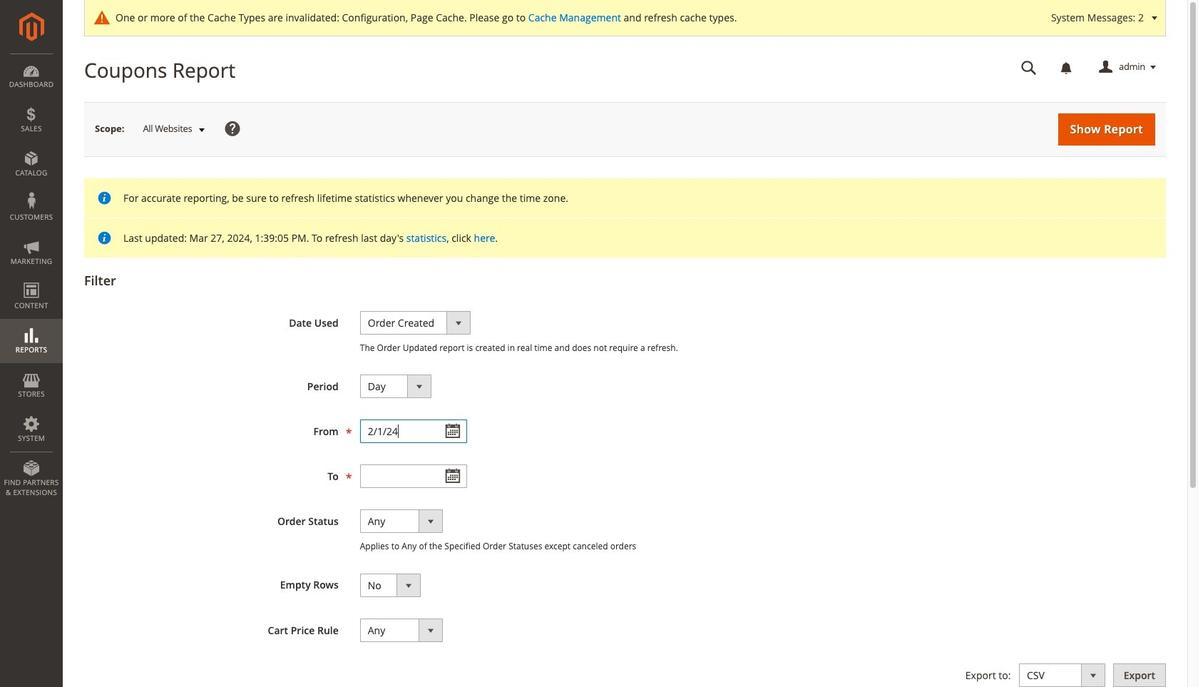 Task type: locate. For each thing, give the bounding box(es) containing it.
menu bar
[[0, 54, 63, 505]]

None text field
[[1012, 55, 1048, 80]]

None text field
[[360, 420, 467, 443], [360, 465, 467, 488], [360, 420, 467, 443], [360, 465, 467, 488]]



Task type: describe. For each thing, give the bounding box(es) containing it.
magento admin panel image
[[19, 12, 44, 41]]



